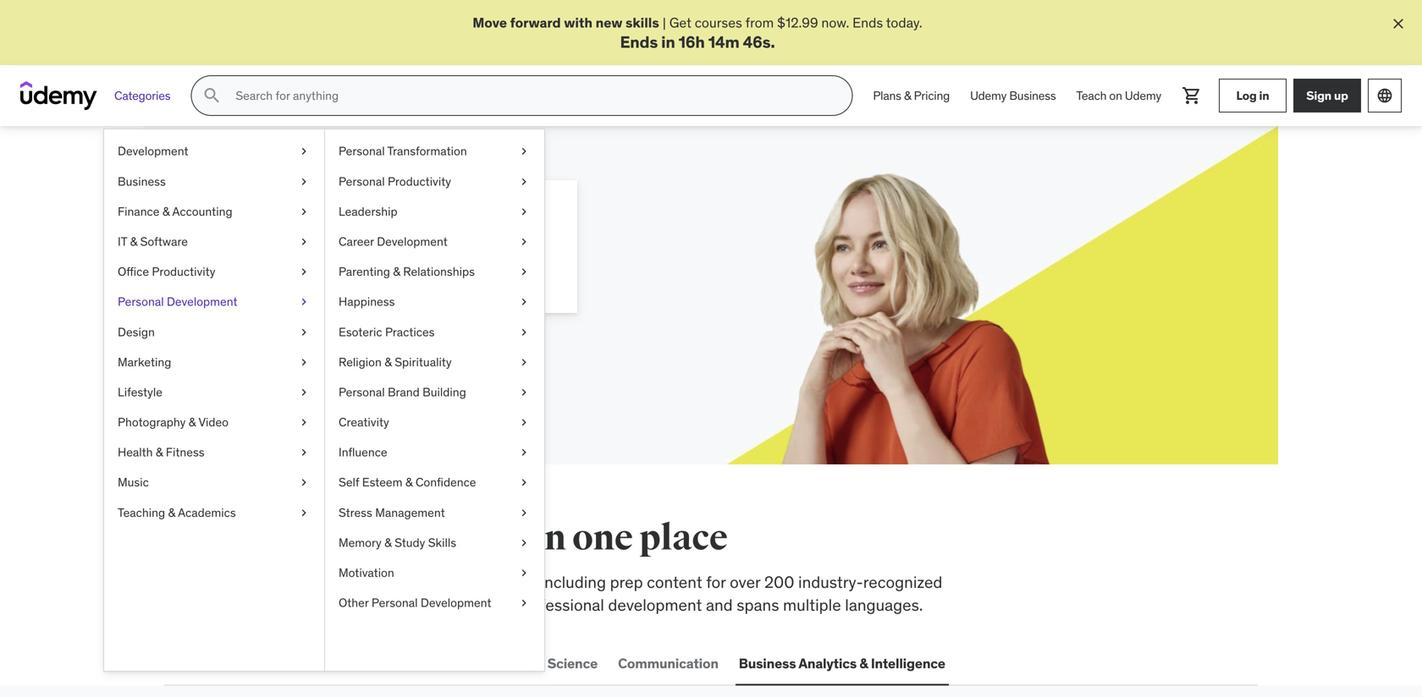 Task type: describe. For each thing, give the bounding box(es) containing it.
today. inside skills for your future expand your potential with a course for as little as $12.99. sale ends today.
[[335, 261, 371, 278]]

practices
[[385, 325, 435, 340]]

ends
[[302, 261, 332, 278]]

.
[[771, 32, 775, 52]]

xsmall image for development
[[297, 143, 311, 160]]

xsmall image for lifestyle
[[297, 384, 311, 401]]

development inside development link
[[118, 144, 188, 159]]

udemy image
[[20, 81, 97, 110]]

log in
[[1237, 88, 1270, 103]]

the
[[220, 517, 274, 561]]

xsmall image for stress management
[[517, 505, 531, 521]]

religion & spirituality link
[[325, 347, 544, 378]]

development
[[608, 595, 702, 615]]

personal productivity link
[[325, 167, 544, 197]]

business analytics & intelligence
[[739, 655, 946, 673]]

xsmall image for office productivity
[[297, 264, 311, 280]]

sign up
[[1307, 88, 1349, 103]]

& for health & fitness
[[156, 445, 163, 460]]

xsmall image for career development
[[517, 234, 531, 250]]

2 as from the left
[[511, 242, 524, 259]]

skills for your future expand your potential with a course for as little as $12.99. sale ends today.
[[225, 200, 524, 278]]

1 vertical spatial in
[[1259, 88, 1270, 103]]

xsmall image for self esteem & confidence
[[517, 475, 531, 491]]

sale
[[272, 261, 299, 278]]

covering
[[164, 573, 229, 593]]

xsmall image for business
[[297, 173, 311, 190]]

xsmall image for motivation
[[517, 565, 531, 582]]

including
[[541, 573, 606, 593]]

xsmall image for personal brand building
[[517, 384, 531, 401]]

content
[[647, 573, 702, 593]]

development inside 'other personal development' link
[[421, 596, 491, 611]]

photography & video link
[[104, 408, 324, 438]]

place
[[639, 517, 728, 561]]

get
[[670, 14, 692, 31]]

creativity
[[339, 415, 389, 430]]

other personal development link
[[325, 589, 544, 619]]

udemy business link
[[960, 76, 1066, 116]]

courses
[[695, 14, 742, 31]]

0 horizontal spatial for
[[306, 200, 346, 235]]

1 horizontal spatial skills
[[428, 535, 456, 551]]

development link
[[104, 136, 324, 167]]

workplace
[[285, 573, 358, 593]]

web
[[168, 655, 196, 673]]

one
[[572, 517, 633, 561]]

choose a language image
[[1377, 87, 1394, 104]]

health & fitness link
[[104, 438, 324, 468]]

languages.
[[845, 595, 923, 615]]

Search for anything text field
[[232, 81, 832, 110]]

happiness link
[[325, 287, 544, 317]]

plans & pricing link
[[863, 76, 960, 116]]

teaching & academics
[[118, 505, 236, 521]]

xsmall image for it & software
[[297, 234, 311, 250]]

personal for personal productivity
[[339, 174, 385, 189]]

spans
[[737, 595, 779, 615]]

office
[[118, 264, 149, 279]]

forward
[[510, 14, 561, 31]]

brand
[[388, 385, 420, 400]]

personal for personal development
[[118, 294, 164, 310]]

self
[[339, 475, 359, 490]]

& for it & software
[[130, 234, 137, 249]]

xsmall image for design
[[297, 324, 311, 341]]

covering critical workplace skills to technical topics, including prep content for over 200 industry-recognized certifications, our catalog supports well-rounded professional development and spans multiple languages.
[[164, 573, 943, 615]]

over
[[730, 573, 761, 593]]

log
[[1237, 88, 1257, 103]]

it for it certifications
[[304, 655, 315, 673]]

from
[[746, 14, 774, 31]]

other
[[339, 596, 369, 611]]

finance & accounting
[[118, 204, 232, 219]]

stress management link
[[325, 498, 544, 528]]

career development link
[[325, 227, 544, 257]]

certifications,
[[164, 595, 262, 615]]

web development
[[168, 655, 284, 673]]

parenting
[[339, 264, 390, 279]]

development for web development
[[199, 655, 284, 673]]

for for workplace
[[706, 573, 726, 593]]

happiness
[[339, 294, 395, 310]]

confidence
[[416, 475, 476, 490]]

business link
[[104, 167, 324, 197]]

1 as from the left
[[463, 242, 477, 259]]

1 vertical spatial your
[[274, 242, 300, 259]]

productivity for personal productivity
[[388, 174, 451, 189]]

xsmall image for personal development
[[297, 294, 311, 311]]

plans
[[873, 88, 902, 103]]

accounting
[[172, 204, 232, 219]]

management
[[375, 505, 445, 521]]

xsmall image for happiness
[[517, 294, 531, 311]]

influence
[[339, 445, 387, 460]]

200
[[765, 573, 795, 593]]

submit search image
[[202, 86, 222, 106]]

topics,
[[489, 573, 537, 593]]

finance & accounting link
[[104, 197, 324, 227]]

business for business
[[118, 174, 166, 189]]

future
[[417, 200, 500, 235]]

personal transformation
[[339, 144, 467, 159]]

career
[[339, 234, 374, 249]]

business inside udemy business link
[[1010, 88, 1056, 103]]

well-
[[418, 595, 453, 615]]

log in link
[[1219, 79, 1287, 113]]

parenting & relationships
[[339, 264, 475, 279]]

relationships
[[403, 264, 475, 279]]

software
[[140, 234, 188, 249]]

personal brand building
[[339, 385, 466, 400]]

religion
[[339, 355, 382, 370]]

marketing link
[[104, 347, 324, 378]]

influence link
[[325, 438, 544, 468]]

productivity for office productivity
[[152, 264, 215, 279]]

communication button
[[615, 644, 722, 684]]

to
[[402, 573, 417, 593]]

professional
[[517, 595, 604, 615]]

video
[[199, 415, 229, 430]]

stress
[[339, 505, 372, 521]]

teach
[[1077, 88, 1107, 103]]

intelligence
[[871, 655, 946, 673]]

data science
[[515, 655, 598, 673]]

xsmall image for religion & spirituality
[[517, 354, 531, 371]]

business for business analytics & intelligence
[[739, 655, 796, 673]]

xsmall image for marketing
[[297, 354, 311, 371]]

science
[[548, 655, 598, 673]]

today. inside move forward with new skills | get courses from $12.99 now. ends today. ends in 16h 14m 46s .
[[886, 14, 923, 31]]

esoteric practices link
[[325, 317, 544, 347]]

xsmall image for influence
[[517, 445, 531, 461]]

& inside button
[[860, 655, 868, 673]]

health
[[118, 445, 153, 460]]

other personal development
[[339, 596, 491, 611]]

shopping cart with 0 items image
[[1182, 86, 1202, 106]]

0 horizontal spatial ends
[[620, 32, 658, 52]]

$12.99.
[[225, 261, 269, 278]]



Task type: locate. For each thing, give the bounding box(es) containing it.
little
[[481, 242, 507, 259]]

&
[[904, 88, 911, 103], [162, 204, 170, 219], [130, 234, 137, 249], [393, 264, 400, 279], [385, 355, 392, 370], [189, 415, 196, 430], [156, 445, 163, 460], [405, 475, 413, 490], [168, 505, 175, 521], [384, 535, 392, 551], [860, 655, 868, 673]]

xsmall image inside design link
[[297, 324, 311, 341]]

1 horizontal spatial leadership
[[425, 655, 495, 673]]

leadership for leadership button
[[425, 655, 495, 673]]

leadership for leadership link
[[339, 204, 398, 219]]

xsmall image for parenting & relationships
[[517, 264, 531, 280]]

xsmall image inside development link
[[297, 143, 311, 160]]

development
[[118, 144, 188, 159], [377, 234, 448, 249], [167, 294, 238, 310], [421, 596, 491, 611], [199, 655, 284, 673]]

certifications
[[318, 655, 404, 673]]

categories button
[[104, 76, 181, 116]]

in right "log"
[[1259, 88, 1270, 103]]

your up the sale
[[274, 242, 300, 259]]

ends
[[853, 14, 883, 31], [620, 32, 658, 52]]

all
[[164, 517, 214, 561]]

1 horizontal spatial in
[[661, 32, 675, 52]]

1 horizontal spatial as
[[511, 242, 524, 259]]

1 vertical spatial skills
[[281, 517, 372, 561]]

xsmall image inside "career development" link
[[517, 234, 531, 250]]

xsmall image inside the finance & accounting link
[[297, 204, 311, 220]]

design
[[118, 325, 155, 340]]

xsmall image inside the photography & video "link"
[[297, 414, 311, 431]]

business inside business analytics & intelligence button
[[739, 655, 796, 673]]

development down technical
[[421, 596, 491, 611]]

a
[[389, 242, 396, 259]]

self esteem & confidence
[[339, 475, 476, 490]]

xsmall image inside memory & study skills link
[[517, 535, 531, 552]]

skills inside covering critical workplace skills to technical topics, including prep content for over 200 industry-recognized certifications, our catalog supports well-rounded professional development and spans multiple languages.
[[362, 573, 398, 593]]

xsmall image for personal transformation
[[517, 143, 531, 160]]

xsmall image inside health & fitness link
[[297, 445, 311, 461]]

skills up workplace
[[281, 517, 372, 561]]

& right analytics
[[860, 655, 868, 673]]

1 vertical spatial productivity
[[152, 264, 215, 279]]

& right finance
[[162, 204, 170, 219]]

0 vertical spatial your
[[351, 200, 412, 235]]

0 horizontal spatial skills
[[225, 200, 301, 235]]

fitness
[[166, 445, 205, 460]]

1 vertical spatial today.
[[335, 261, 371, 278]]

photography & video
[[118, 415, 229, 430]]

0 vertical spatial today.
[[886, 14, 923, 31]]

1 horizontal spatial business
[[739, 655, 796, 673]]

2 vertical spatial for
[[706, 573, 726, 593]]

0 horizontal spatial in
[[533, 517, 566, 561]]

multiple
[[783, 595, 841, 615]]

xsmall image for music
[[297, 475, 311, 491]]

xsmall image inside religion & spirituality link
[[517, 354, 531, 371]]

& for memory & study skills
[[384, 535, 392, 551]]

2 vertical spatial in
[[533, 517, 566, 561]]

teach on udemy
[[1077, 88, 1162, 103]]

& left video
[[189, 415, 196, 430]]

xsmall image inside stress management link
[[517, 505, 531, 521]]

0 horizontal spatial as
[[463, 242, 477, 259]]

0 vertical spatial skills
[[225, 200, 301, 235]]

development for personal development
[[167, 294, 238, 310]]

16h 14m 46s
[[679, 32, 771, 52]]

categories
[[114, 88, 170, 103]]

it left "certifications"
[[304, 655, 315, 673]]

pricing
[[914, 88, 950, 103]]

xsmall image
[[297, 143, 311, 160], [517, 143, 531, 160], [297, 173, 311, 190], [517, 204, 531, 220], [297, 234, 311, 250], [297, 264, 311, 280], [517, 264, 531, 280], [517, 324, 531, 341], [297, 354, 311, 371], [517, 354, 531, 371], [297, 414, 311, 431], [297, 475, 311, 491], [517, 475, 531, 491], [297, 505, 311, 521], [517, 595, 531, 612]]

0 horizontal spatial it
[[118, 234, 127, 249]]

business down spans on the right
[[739, 655, 796, 673]]

industry-
[[798, 573, 863, 593]]

& down "a"
[[393, 264, 400, 279]]

for up relationships
[[444, 242, 460, 259]]

personal productivity
[[339, 174, 451, 189]]

0 vertical spatial for
[[306, 200, 346, 235]]

xsmall image for other personal development
[[517, 595, 531, 612]]

& right religion
[[385, 355, 392, 370]]

xsmall image inside it & software link
[[297, 234, 311, 250]]

it inside it & software link
[[118, 234, 127, 249]]

for for your
[[444, 242, 460, 259]]

self esteem & confidence link
[[325, 468, 544, 498]]

ends right now. at the top
[[853, 14, 883, 31]]

xsmall image inside personal transformation link
[[517, 143, 531, 160]]

for up and
[[706, 573, 726, 593]]

1 horizontal spatial with
[[564, 14, 593, 31]]

new
[[596, 14, 623, 31]]

xsmall image
[[517, 173, 531, 190], [297, 204, 311, 220], [517, 234, 531, 250], [297, 294, 311, 311], [517, 294, 531, 311], [297, 324, 311, 341], [297, 384, 311, 401], [517, 384, 531, 401], [517, 414, 531, 431], [297, 445, 311, 461], [517, 445, 531, 461], [517, 505, 531, 521], [517, 535, 531, 552], [517, 565, 531, 582]]

& up office
[[130, 234, 137, 249]]

& inside "link"
[[189, 415, 196, 430]]

xsmall image inside 'parenting & relationships' link
[[517, 264, 531, 280]]

0 vertical spatial productivity
[[388, 174, 451, 189]]

with inside move forward with new skills | get courses from $12.99 now. ends today. ends in 16h 14m 46s .
[[564, 14, 593, 31]]

1 horizontal spatial productivity
[[388, 174, 451, 189]]

rounded
[[453, 595, 513, 615]]

development up parenting & relationships
[[377, 234, 448, 249]]

personal development link
[[104, 287, 324, 317]]

xsmall image inside music 'link'
[[297, 475, 311, 491]]

xsmall image inside "lifestyle" link
[[297, 384, 311, 401]]

stress management
[[339, 505, 445, 521]]

0 horizontal spatial leadership
[[339, 204, 398, 219]]

communication
[[618, 655, 719, 673]]

xsmall image inside creativity link
[[517, 414, 531, 431]]

personal
[[339, 144, 385, 159], [339, 174, 385, 189], [118, 294, 164, 310], [339, 385, 385, 400], [372, 596, 418, 611]]

xsmall image for esoteric practices
[[517, 324, 531, 341]]

lifestyle
[[118, 385, 162, 400]]

xsmall image inside teaching & academics link
[[297, 505, 311, 521]]

personal for personal brand building
[[339, 385, 385, 400]]

1 horizontal spatial your
[[351, 200, 412, 235]]

data science button
[[512, 644, 601, 684]]

esteem
[[362, 475, 403, 490]]

xsmall image inside happiness link
[[517, 294, 531, 311]]

lifestyle link
[[104, 378, 324, 408]]

xsmall image inside self esteem & confidence link
[[517, 475, 531, 491]]

your up "a"
[[351, 200, 412, 235]]

1 horizontal spatial udemy
[[1125, 88, 1162, 103]]

1 vertical spatial it
[[304, 655, 315, 673]]

development inside web development 'button'
[[199, 655, 284, 673]]

business analytics & intelligence button
[[736, 644, 949, 684]]

move
[[473, 14, 507, 31]]

academics
[[178, 505, 236, 521]]

0 vertical spatial business
[[1010, 88, 1056, 103]]

technical
[[420, 573, 485, 593]]

recognized
[[863, 573, 943, 593]]

it for it & software
[[118, 234, 127, 249]]

development down 'office productivity' link
[[167, 294, 238, 310]]

your
[[351, 200, 412, 235], [274, 242, 300, 259]]

supports
[[350, 595, 414, 615]]

business
[[1010, 88, 1056, 103], [118, 174, 166, 189], [739, 655, 796, 673]]

on
[[1110, 88, 1123, 103]]

as right little
[[511, 242, 524, 259]]

0 horizontal spatial productivity
[[152, 264, 215, 279]]

0 vertical spatial skills
[[626, 14, 659, 31]]

it certifications button
[[301, 644, 408, 684]]

xsmall image inside marketing "link"
[[297, 354, 311, 371]]

xsmall image for health & fitness
[[297, 445, 311, 461]]

1 horizontal spatial it
[[304, 655, 315, 673]]

teaching
[[118, 505, 165, 521]]

development down categories dropdown button
[[118, 144, 188, 159]]

1 vertical spatial leadership
[[425, 655, 495, 673]]

& for parenting & relationships
[[393, 264, 400, 279]]

& for religion & spirituality
[[385, 355, 392, 370]]

music
[[118, 475, 149, 490]]

0 horizontal spatial your
[[274, 242, 300, 259]]

personal down personal transformation
[[339, 174, 385, 189]]

xsmall image for teaching & academics
[[297, 505, 311, 521]]

& left study
[[384, 535, 392, 551]]

0 vertical spatial in
[[661, 32, 675, 52]]

& for finance & accounting
[[162, 204, 170, 219]]

leadership up career
[[339, 204, 398, 219]]

development inside personal development link
[[167, 294, 238, 310]]

personal brand building link
[[325, 378, 544, 408]]

1 horizontal spatial ends
[[853, 14, 883, 31]]

xsmall image for photography & video
[[297, 414, 311, 431]]

xsmall image inside motivation link
[[517, 565, 531, 582]]

0 vertical spatial it
[[118, 234, 127, 249]]

for up potential
[[306, 200, 346, 235]]

leadership down rounded
[[425, 655, 495, 673]]

personal up design
[[118, 294, 164, 310]]

& right teaching
[[168, 505, 175, 521]]

udemy right pricing
[[970, 88, 1007, 103]]

with left "a"
[[360, 242, 386, 259]]

close image
[[1390, 15, 1407, 32]]

1 udemy from the left
[[970, 88, 1007, 103]]

xsmall image inside leadership link
[[517, 204, 531, 220]]

skills
[[225, 200, 301, 235], [428, 535, 456, 551]]

0 horizontal spatial business
[[118, 174, 166, 189]]

2 vertical spatial business
[[739, 655, 796, 673]]

skills up supports
[[362, 573, 398, 593]]

our
[[266, 595, 289, 615]]

0 horizontal spatial udemy
[[970, 88, 1007, 103]]

& for photography & video
[[189, 415, 196, 430]]

as
[[463, 242, 477, 259], [511, 242, 524, 259]]

in down "|"
[[661, 32, 675, 52]]

development for career development
[[377, 234, 448, 249]]

& right esteem
[[405, 475, 413, 490]]

xsmall image inside 'other personal development' link
[[517, 595, 531, 612]]

it
[[118, 234, 127, 249], [304, 655, 315, 673]]

1 horizontal spatial today.
[[886, 14, 923, 31]]

personal up personal productivity on the top of page
[[339, 144, 385, 159]]

it & software link
[[104, 227, 324, 257]]

1 vertical spatial with
[[360, 242, 386, 259]]

personal down religion
[[339, 385, 385, 400]]

xsmall image inside 'office productivity' link
[[297, 264, 311, 280]]

1 vertical spatial business
[[118, 174, 166, 189]]

2 horizontal spatial for
[[706, 573, 726, 593]]

personal down the to
[[372, 596, 418, 611]]

udemy right the on
[[1125, 88, 1162, 103]]

leadership inside button
[[425, 655, 495, 673]]

xsmall image for creativity
[[517, 414, 531, 431]]

it inside it certifications button
[[304, 655, 315, 673]]

2 vertical spatial skills
[[362, 573, 398, 593]]

& for teaching & academics
[[168, 505, 175, 521]]

in inside move forward with new skills | get courses from $12.99 now. ends today. ends in 16h 14m 46s .
[[661, 32, 675, 52]]

0 vertical spatial with
[[564, 14, 593, 31]]

esoteric practices
[[339, 325, 435, 340]]

plans & pricing
[[873, 88, 950, 103]]

2 horizontal spatial in
[[1259, 88, 1270, 103]]

xsmall image for personal productivity
[[517, 173, 531, 190]]

creativity link
[[325, 408, 544, 438]]

study
[[395, 535, 425, 551]]

productivity
[[388, 174, 451, 189], [152, 264, 215, 279]]

xsmall image for finance & accounting
[[297, 204, 311, 220]]

1 vertical spatial skills
[[428, 535, 456, 551]]

development inside "career development" link
[[377, 234, 448, 249]]

business inside business link
[[118, 174, 166, 189]]

building
[[423, 385, 466, 400]]

finance
[[118, 204, 160, 219]]

xsmall image inside business link
[[297, 173, 311, 190]]

for inside covering critical workplace skills to technical topics, including prep content for over 200 industry-recognized certifications, our catalog supports well-rounded professional development and spans multiple languages.
[[706, 573, 726, 593]]

0 horizontal spatial with
[[360, 242, 386, 259]]

& for plans & pricing
[[904, 88, 911, 103]]

development right web at the bottom of the page
[[199, 655, 284, 673]]

0 horizontal spatial today.
[[335, 261, 371, 278]]

as left little
[[463, 242, 477, 259]]

health & fitness
[[118, 445, 205, 460]]

course
[[399, 242, 440, 259]]

ends down the new
[[620, 32, 658, 52]]

1 horizontal spatial for
[[444, 242, 460, 259]]

it up office
[[118, 234, 127, 249]]

xsmall image for memory & study skills
[[517, 535, 531, 552]]

skills left "|"
[[626, 14, 659, 31]]

& right plans
[[904, 88, 911, 103]]

skills inside skills for your future expand your potential with a course for as little as $12.99. sale ends today.
[[225, 200, 301, 235]]

xsmall image inside personal productivity link
[[517, 173, 531, 190]]

business left teach
[[1010, 88, 1056, 103]]

xsmall image inside esoteric practices link
[[517, 324, 531, 341]]

0 vertical spatial leadership
[[339, 204, 398, 219]]

design link
[[104, 317, 324, 347]]

today. down career
[[335, 261, 371, 278]]

music link
[[104, 468, 324, 498]]

skills down stress management link
[[428, 535, 456, 551]]

business up finance
[[118, 174, 166, 189]]

xsmall image inside personal development link
[[297, 294, 311, 311]]

xsmall image inside personal brand building link
[[517, 384, 531, 401]]

productivity up personal development
[[152, 264, 215, 279]]

& right health
[[156, 445, 163, 460]]

memory & study skills
[[339, 535, 456, 551]]

with left the new
[[564, 14, 593, 31]]

skills up the expand
[[225, 200, 301, 235]]

with inside skills for your future expand your potential with a course for as little as $12.99. sale ends today.
[[360, 242, 386, 259]]

1 vertical spatial for
[[444, 242, 460, 259]]

office productivity link
[[104, 257, 324, 287]]

skills inside move forward with new skills | get courses from $12.99 now. ends today. ends in 16h 14m 46s .
[[626, 14, 659, 31]]

personal transformation link
[[325, 136, 544, 167]]

in up including
[[533, 517, 566, 561]]

xsmall image inside influence link
[[517, 445, 531, 461]]

skills
[[626, 14, 659, 31], [281, 517, 372, 561], [362, 573, 398, 593]]

2 udemy from the left
[[1125, 88, 1162, 103]]

teach on udemy link
[[1066, 76, 1172, 116]]

it certifications
[[304, 655, 404, 673]]

today. right now. at the top
[[886, 14, 923, 31]]

productivity down transformation
[[388, 174, 451, 189]]

xsmall image for leadership
[[517, 204, 531, 220]]

you
[[378, 517, 439, 561]]

personal for personal transformation
[[339, 144, 385, 159]]

2 horizontal spatial business
[[1010, 88, 1056, 103]]



Task type: vqa. For each thing, say whether or not it's contained in the screenshot.
Get
yes



